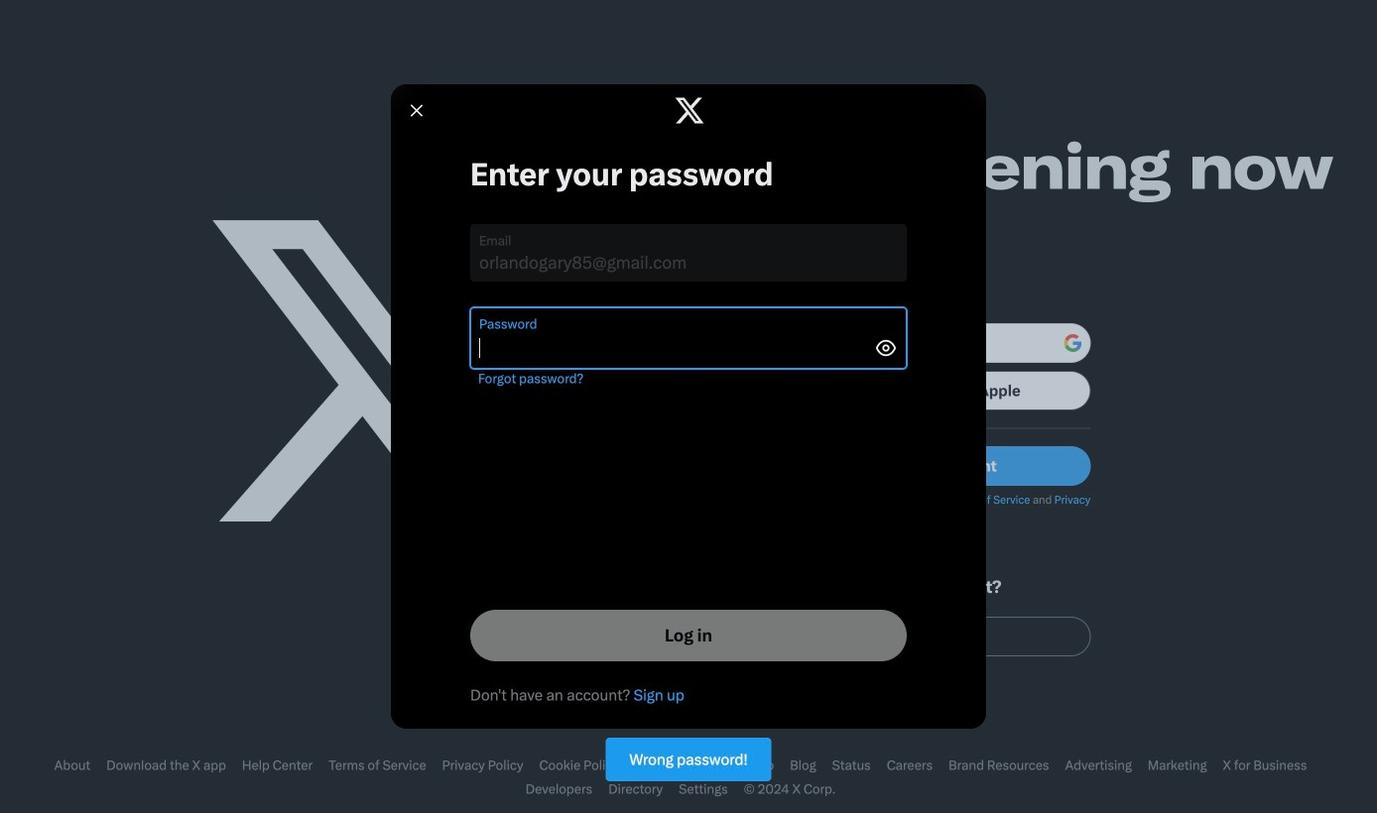 Task type: vqa. For each thing, say whether or not it's contained in the screenshot.
'tab list'
no



Task type: describe. For each thing, give the bounding box(es) containing it.
x image
[[674, 84, 705, 137]]

footer navigation
[[0, 742, 1377, 814]]

x image
[[675, 98, 704, 124]]



Task type: locate. For each thing, give the bounding box(es) containing it.
None text field
[[479, 253, 898, 273]]

None password field
[[479, 338, 870, 358]]

group
[[0, 0, 1377, 814], [391, 84, 986, 729]]

dialog
[[0, 0, 1377, 814]]



